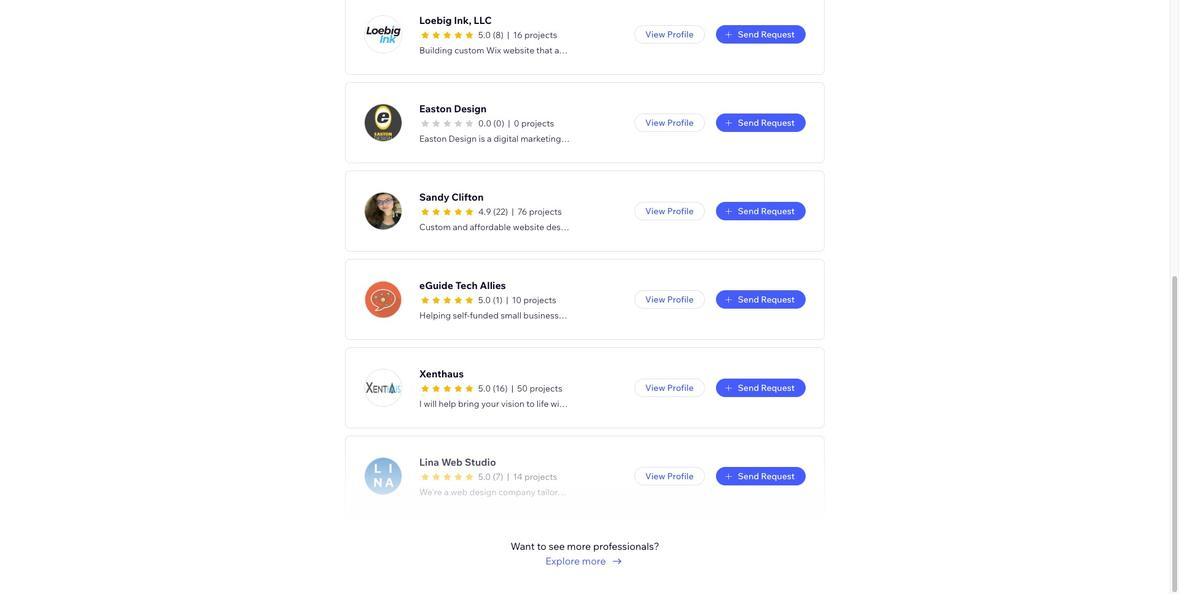 Task type: vqa. For each thing, say whether or not it's contained in the screenshot.
Paid
no



Task type: locate. For each thing, give the bounding box(es) containing it.
eguide tech allies image
[[365, 281, 402, 318]]

nonprofits
[[628, 310, 669, 321]]

5 view profile from the top
[[646, 383, 694, 394]]

5.0 left (8)
[[478, 29, 491, 41]]

send request for clifton
[[738, 206, 795, 217]]

more up explore more
[[567, 541, 591, 553]]

sandy clifton
[[419, 191, 484, 203]]

0 vertical spatial small
[[501, 310, 522, 321]]

emerging
[[587, 310, 626, 321]]

and
[[453, 222, 468, 233], [570, 310, 585, 321], [591, 399, 606, 410]]

option group up building
[[419, 29, 475, 43]]

2 send request from the top
[[738, 117, 795, 128]]

request for ink,
[[761, 29, 795, 40]]

(8)
[[493, 29, 504, 41]]

send request button
[[716, 25, 806, 44], [716, 114, 806, 132], [716, 202, 806, 221], [716, 291, 806, 309], [716, 379, 806, 397], [716, 468, 806, 486]]

5 view profile link from the top
[[634, 379, 705, 397]]

2 send request button from the top
[[716, 114, 806, 132]]

5.0
[[478, 29, 491, 41], [478, 295, 491, 306], [478, 383, 491, 394], [478, 472, 491, 483]]

option group
[[419, 29, 475, 43], [419, 118, 475, 131], [419, 206, 475, 220], [419, 295, 475, 308], [419, 383, 475, 397], [419, 472, 475, 485]]

view profile link for clifton
[[634, 202, 705, 221]]

ink,
[[454, 14, 472, 26]]

projects up custom and affordable website designs. www.cliftondesigns.com
[[529, 206, 562, 217]]

1 vertical spatial website
[[513, 222, 544, 233]]

we're a web design company tailored for small businesses.
[[419, 487, 653, 498]]

and right ease
[[591, 399, 606, 410]]

option group for eguide tech allies
[[419, 295, 475, 308]]

5.0 (7) | 14 projects
[[478, 472, 557, 483]]

5 profile from the top
[[667, 383, 694, 394]]

request for clifton
[[761, 206, 795, 217]]

(7)
[[493, 472, 504, 483]]

3 5.0 from the top
[[478, 383, 491, 394]]

send request button for web
[[716, 468, 806, 486]]

1 option group from the top
[[419, 29, 475, 43]]

4 option group from the top
[[419, 295, 475, 308]]

| for xenthaus
[[512, 383, 514, 394]]

profile for clifton
[[667, 206, 694, 217]]

4 send request from the top
[[738, 294, 795, 305]]

5.0 left (7)
[[478, 472, 491, 483]]

0 vertical spatial to
[[527, 399, 535, 410]]

send request button for clifton
[[716, 202, 806, 221]]

with
[[551, 399, 568, 410]]

3 request from the top
[[761, 206, 795, 217]]

5.0 left (1)
[[478, 295, 491, 306]]

4 view profile link from the top
[[634, 291, 705, 309]]

4 request from the top
[[761, 294, 795, 305]]

view for web
[[646, 471, 666, 482]]

option group down easton design
[[419, 118, 475, 131]]

2 5.0 from the top
[[478, 295, 491, 306]]

| for eguide tech allies
[[506, 295, 508, 306]]

projects for sandy clifton
[[529, 206, 562, 217]]

6 send request from the top
[[738, 471, 795, 482]]

5 view from the top
[[646, 383, 666, 394]]

projects up businesses
[[524, 295, 557, 306]]

we're
[[419, 487, 442, 498]]

studio
[[465, 456, 496, 469]]

|
[[507, 29, 510, 41], [508, 118, 510, 129], [512, 206, 514, 217], [506, 295, 508, 306], [512, 383, 514, 394], [507, 472, 509, 483]]

vision
[[501, 399, 525, 410]]

send for web
[[738, 471, 759, 482]]

web
[[451, 487, 468, 498]]

are
[[555, 45, 567, 56]]

3 send request from the top
[[738, 206, 795, 217]]

2 view profile from the top
[[646, 117, 694, 128]]

76
[[518, 206, 527, 217]]

3 view from the top
[[646, 206, 666, 217]]

see
[[549, 541, 565, 553]]

bring
[[458, 399, 480, 410]]

4 send request button from the top
[[716, 291, 806, 309]]

6 profile from the top
[[667, 471, 694, 482]]

4 profile from the top
[[667, 294, 694, 305]]

helping self-funded small businesses and emerging nonprofits grow.
[[419, 310, 693, 321]]

view
[[646, 29, 666, 40], [646, 117, 666, 128], [646, 206, 666, 217], [646, 294, 666, 305], [646, 383, 666, 394], [646, 471, 666, 482]]

6 send request button from the top
[[716, 468, 806, 486]]

businesses
[[524, 310, 568, 321]]

request
[[761, 29, 795, 40], [761, 117, 795, 128], [761, 206, 795, 217], [761, 294, 795, 305], [761, 383, 795, 394], [761, 471, 795, 482]]

view profile link for tech
[[634, 291, 705, 309]]

view profile
[[646, 29, 694, 40], [646, 117, 694, 128], [646, 206, 694, 217], [646, 294, 694, 305], [646, 383, 694, 394], [646, 471, 694, 482]]

view profile for web
[[646, 471, 694, 482]]

3 option group from the top
[[419, 206, 475, 220]]

3 send from the top
[[738, 206, 759, 217]]

1 view profile from the top
[[646, 29, 694, 40]]

1 send request button from the top
[[716, 25, 806, 44]]

more down want to see more professionals?
[[582, 555, 606, 568]]

send
[[738, 29, 759, 40], [738, 117, 759, 128], [738, 206, 759, 217], [738, 294, 759, 305], [738, 383, 759, 394], [738, 471, 759, 482]]

1 horizontal spatial to
[[537, 541, 547, 553]]

view profile for design
[[646, 117, 694, 128]]

building
[[419, 45, 453, 56]]

5 option group from the top
[[419, 383, 475, 397]]

| left 16 at the left of page
[[507, 29, 510, 41]]

send for clifton
[[738, 206, 759, 217]]

1 vertical spatial small
[[584, 487, 604, 498]]

to
[[527, 399, 535, 410], [537, 541, 547, 553]]

2 horizontal spatial and
[[591, 399, 606, 410]]

| left 76
[[512, 206, 514, 217]]

view profile link for ink,
[[634, 25, 705, 44]]

4 view profile from the top
[[646, 294, 694, 305]]

2 profile from the top
[[667, 117, 694, 128]]

6 view profile from the top
[[646, 471, 694, 482]]

custom and affordable website designs. www.cliftondesigns.com
[[419, 222, 679, 233]]

option group for lina web studio
[[419, 472, 475, 485]]

1 send request from the top
[[738, 29, 795, 40]]

1 vertical spatial to
[[537, 541, 547, 553]]

projects for loebig ink, llc
[[525, 29, 557, 41]]

funded
[[470, 310, 499, 321]]

| left 50
[[512, 383, 514, 394]]

| left 10
[[506, 295, 508, 306]]

6 request from the top
[[761, 471, 795, 482]]

0.0
[[478, 118, 492, 129]]

loebig
[[419, 14, 452, 26]]

6 view from the top
[[646, 471, 666, 482]]

0 vertical spatial website
[[503, 45, 535, 56]]

6 view profile link from the top
[[634, 468, 705, 486]]

send request
[[738, 29, 795, 40], [738, 117, 795, 128], [738, 206, 795, 217], [738, 294, 795, 305], [738, 383, 795, 394], [738, 471, 795, 482]]

website down 16 at the left of page
[[503, 45, 535, 56]]

1 send from the top
[[738, 29, 759, 40]]

option group up help
[[419, 383, 475, 397]]

2 view profile link from the top
[[634, 114, 705, 132]]

3 view profile from the top
[[646, 206, 694, 217]]

2 request from the top
[[761, 117, 795, 128]]

custom
[[419, 222, 451, 233]]

5 send request from the top
[[738, 383, 795, 394]]

projects up that
[[525, 29, 557, 41]]

fully
[[569, 45, 586, 56]]

4 view from the top
[[646, 294, 666, 305]]

building custom wix website that are fully seo optimized.
[[419, 45, 650, 56]]

1 request from the top
[[761, 29, 795, 40]]

to left see
[[537, 541, 547, 553]]

view profile for ink,
[[646, 29, 694, 40]]

| for easton design
[[508, 118, 510, 129]]

grow.
[[671, 310, 693, 321]]

1 profile from the top
[[667, 29, 694, 40]]

confidence!
[[608, 399, 654, 410]]

will
[[424, 399, 437, 410]]

projects for lina web studio
[[525, 472, 557, 483]]

send request button for design
[[716, 114, 806, 132]]

small right for
[[584, 487, 604, 498]]

| left "14"
[[507, 472, 509, 483]]

loebig ink, llc image
[[365, 16, 402, 53]]

small down 10
[[501, 310, 522, 321]]

2 option group from the top
[[419, 118, 475, 131]]

projects up life
[[530, 383, 563, 394]]

eguide tech allies
[[419, 280, 506, 292]]

and right custom
[[453, 222, 468, 233]]

self-
[[453, 310, 470, 321]]

profile for web
[[667, 471, 694, 482]]

0 vertical spatial and
[[453, 222, 468, 233]]

4 send from the top
[[738, 294, 759, 305]]

6 option group from the top
[[419, 472, 475, 485]]

4.9
[[478, 206, 491, 217]]

sandy
[[419, 191, 450, 203]]

more
[[567, 541, 591, 553], [582, 555, 606, 568]]

5 send request button from the top
[[716, 379, 806, 397]]

2 send from the top
[[738, 117, 759, 128]]

5.0 for xenthaus
[[478, 383, 491, 394]]

send for tech
[[738, 294, 759, 305]]

and left emerging
[[570, 310, 585, 321]]

3 view profile link from the top
[[634, 202, 705, 221]]

6 send from the top
[[738, 471, 759, 482]]

3 send request button from the top
[[716, 202, 806, 221]]

to left life
[[527, 399, 535, 410]]

2 view from the top
[[646, 117, 666, 128]]

easton design image
[[365, 104, 402, 141]]

1 5.0 from the top
[[478, 29, 491, 41]]

view for tech
[[646, 294, 666, 305]]

send request for ink,
[[738, 29, 795, 40]]

projects right 0
[[522, 118, 554, 129]]

option group up helping
[[419, 295, 475, 308]]

projects
[[525, 29, 557, 41], [522, 118, 554, 129], [529, 206, 562, 217], [524, 295, 557, 306], [530, 383, 563, 394], [525, 472, 557, 483]]

option group up a
[[419, 472, 475, 485]]

projects up the we're a web design company tailored for small businesses.
[[525, 472, 557, 483]]

5.0 for eguide tech allies
[[478, 295, 491, 306]]

1 view profile link from the top
[[634, 25, 705, 44]]

design
[[454, 103, 487, 115]]

3 profile from the top
[[667, 206, 694, 217]]

professionals?
[[593, 541, 660, 553]]

website
[[503, 45, 535, 56], [513, 222, 544, 233]]

small
[[501, 310, 522, 321], [584, 487, 604, 498]]

4 5.0 from the top
[[478, 472, 491, 483]]

profile
[[667, 29, 694, 40], [667, 117, 694, 128], [667, 206, 694, 217], [667, 294, 694, 305], [667, 383, 694, 394], [667, 471, 694, 482]]

1 horizontal spatial and
[[570, 310, 585, 321]]

0.0 (0) | 0 projects
[[478, 118, 554, 129]]

website down 76
[[513, 222, 544, 233]]

5.0 left (16)
[[478, 383, 491, 394]]

| left 0
[[508, 118, 510, 129]]

option group down sandy clifton
[[419, 206, 475, 220]]

view for design
[[646, 117, 666, 128]]

1 view from the top
[[646, 29, 666, 40]]

view profile link
[[634, 25, 705, 44], [634, 114, 705, 132], [634, 202, 705, 221], [634, 291, 705, 309], [634, 379, 705, 397], [634, 468, 705, 486]]

easton design
[[419, 103, 487, 115]]



Task type: describe. For each thing, give the bounding box(es) containing it.
tech
[[456, 280, 478, 292]]

i
[[419, 399, 422, 410]]

view profile for clifton
[[646, 206, 694, 217]]

request for tech
[[761, 294, 795, 305]]

option group for sandy clifton
[[419, 206, 475, 220]]

wix
[[486, 45, 501, 56]]

1 horizontal spatial small
[[584, 487, 604, 498]]

xenthaus image
[[365, 370, 402, 407]]

5.0 (8) | 16 projects
[[478, 29, 557, 41]]

easton
[[419, 103, 452, 115]]

businesses.
[[606, 487, 653, 498]]

i will help bring your vision to life with ease and confidence!
[[419, 399, 654, 410]]

a
[[444, 487, 449, 498]]

company
[[499, 487, 536, 498]]

5 send from the top
[[738, 383, 759, 394]]

seo
[[588, 45, 606, 56]]

view for clifton
[[646, 206, 666, 217]]

5.0 (16) | 50 projects
[[478, 383, 563, 394]]

option group for loebig ink, llc
[[419, 29, 475, 43]]

lina web studio
[[419, 456, 496, 469]]

view for ink,
[[646, 29, 666, 40]]

website for loebig ink, llc
[[503, 45, 535, 56]]

explore more
[[546, 555, 606, 568]]

projects for easton design
[[522, 118, 554, 129]]

website for sandy clifton
[[513, 222, 544, 233]]

web
[[441, 456, 463, 469]]

0 vertical spatial more
[[567, 541, 591, 553]]

5.0 for loebig ink, llc
[[478, 29, 491, 41]]

| for loebig ink, llc
[[507, 29, 510, 41]]

ease
[[570, 399, 589, 410]]

50
[[517, 383, 528, 394]]

(16)
[[493, 383, 508, 394]]

design
[[470, 487, 497, 498]]

explore more link
[[546, 554, 625, 569]]

that
[[537, 45, 553, 56]]

profile for design
[[667, 117, 694, 128]]

send request for design
[[738, 117, 795, 128]]

designs.
[[546, 222, 580, 233]]

5.0 for lina web studio
[[478, 472, 491, 483]]

| for sandy clifton
[[512, 206, 514, 217]]

profile for ink,
[[667, 29, 694, 40]]

view profile link for web
[[634, 468, 705, 486]]

request for web
[[761, 471, 795, 482]]

send for design
[[738, 117, 759, 128]]

request for design
[[761, 117, 795, 128]]

eguide
[[419, 280, 453, 292]]

16
[[513, 29, 523, 41]]

tailored
[[538, 487, 568, 498]]

14
[[513, 472, 523, 483]]

llc
[[474, 14, 492, 26]]

for
[[570, 487, 582, 498]]

(1)
[[493, 295, 503, 306]]

help
[[439, 399, 456, 410]]

projects for xenthaus
[[530, 383, 563, 394]]

1 vertical spatial more
[[582, 555, 606, 568]]

send for ink,
[[738, 29, 759, 40]]

loebig ink, llc
[[419, 14, 492, 26]]

1 vertical spatial and
[[570, 310, 585, 321]]

option group for xenthaus
[[419, 383, 475, 397]]

lina web studio image
[[365, 458, 402, 495]]

view profile link for design
[[634, 114, 705, 132]]

send request for web
[[738, 471, 795, 482]]

want
[[511, 541, 535, 553]]

send request for tech
[[738, 294, 795, 305]]

projects for eguide tech allies
[[524, 295, 557, 306]]

0 horizontal spatial to
[[527, 399, 535, 410]]

your
[[481, 399, 499, 410]]

(0)
[[493, 118, 505, 129]]

option group for easton design
[[419, 118, 475, 131]]

2 vertical spatial and
[[591, 399, 606, 410]]

view profile for tech
[[646, 294, 694, 305]]

lina
[[419, 456, 439, 469]]

optimized.
[[608, 45, 650, 56]]

send request button for ink,
[[716, 25, 806, 44]]

want to see more professionals?
[[511, 541, 660, 553]]

0
[[514, 118, 520, 129]]

| for lina web studio
[[507, 472, 509, 483]]

affordable
[[470, 222, 511, 233]]

life
[[537, 399, 549, 410]]

send request button for tech
[[716, 291, 806, 309]]

(22)
[[493, 206, 508, 217]]

0 horizontal spatial and
[[453, 222, 468, 233]]

sandy clifton image
[[365, 193, 402, 230]]

xenthaus
[[419, 368, 464, 380]]

helping
[[419, 310, 451, 321]]

5 request from the top
[[761, 383, 795, 394]]

custom
[[455, 45, 484, 56]]

5.0 (1) | 10 projects
[[478, 295, 557, 306]]

10
[[512, 295, 522, 306]]

profile for tech
[[667, 294, 694, 305]]

clifton
[[452, 191, 484, 203]]

0 horizontal spatial small
[[501, 310, 522, 321]]

4.9 (22) | 76 projects
[[478, 206, 562, 217]]

explore
[[546, 555, 580, 568]]

www.cliftondesigns.com
[[582, 222, 679, 233]]

allies
[[480, 280, 506, 292]]



